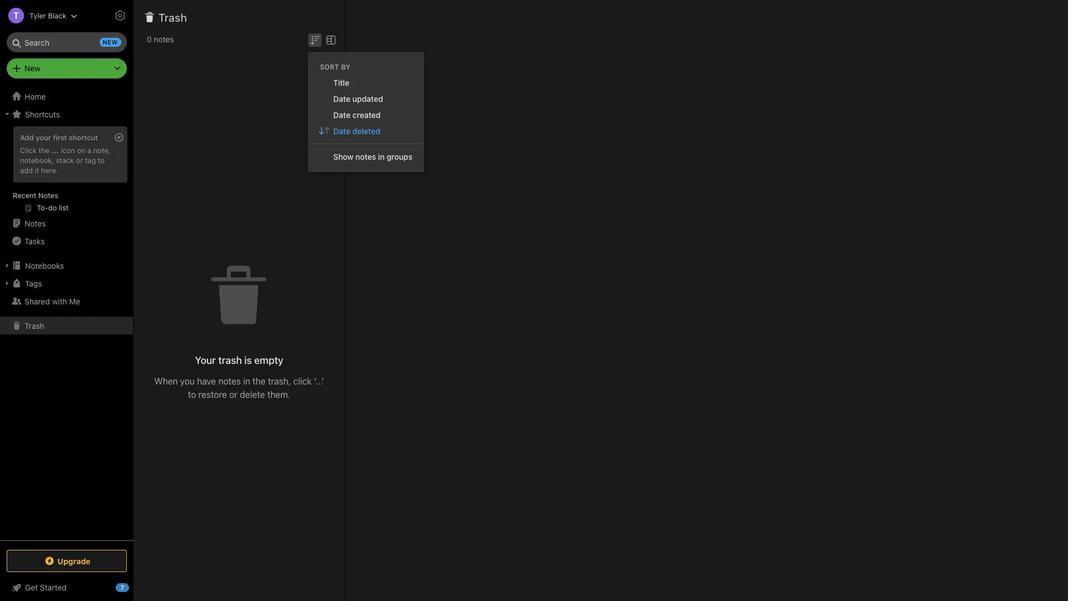 Task type: locate. For each thing, give the bounding box(es) containing it.
date created link
[[309, 107, 424, 123]]

notebook,
[[20, 156, 54, 165]]

trash inside tree
[[24, 321, 44, 330]]

notes inside show notes in groups link
[[356, 152, 376, 161]]

on
[[77, 146, 85, 155]]

0 vertical spatial in
[[378, 152, 385, 161]]

in up delete
[[243, 376, 250, 386]]

notes right '0'
[[154, 35, 174, 44]]

title
[[333, 78, 350, 87]]

1 vertical spatial trash
[[24, 321, 44, 330]]

your trash is empty
[[195, 354, 284, 366]]

to down you
[[188, 389, 196, 399]]

1 horizontal spatial to
[[188, 389, 196, 399]]

0 vertical spatial notes
[[154, 35, 174, 44]]

date
[[333, 94, 351, 103], [333, 110, 351, 120], [333, 126, 351, 136]]

date updated link
[[309, 91, 424, 107]]

1 vertical spatial the
[[253, 376, 266, 386]]

recent notes
[[13, 191, 58, 200]]

notes
[[38, 191, 58, 200], [24, 218, 46, 228]]

icon on a note, notebook, stack or tag to add it here.
[[20, 146, 111, 175]]

or left delete
[[229, 389, 238, 399]]

notebooks
[[25, 261, 64, 270]]

notes
[[154, 35, 174, 44], [356, 152, 376, 161], [218, 376, 241, 386]]

click the ...
[[20, 146, 59, 155]]

dropdown list menu
[[309, 74, 424, 165]]

in
[[378, 152, 385, 161], [243, 376, 250, 386]]

0 horizontal spatial in
[[243, 376, 250, 386]]

or inside icon on a note, notebook, stack or tag to add it here.
[[76, 156, 83, 165]]

date for date deleted
[[333, 126, 351, 136]]

or down on
[[76, 156, 83, 165]]

0 vertical spatial the
[[39, 146, 49, 155]]

2 vertical spatial notes
[[218, 376, 241, 386]]

tyler
[[29, 11, 46, 20]]

in left groups
[[378, 152, 385, 161]]

1 vertical spatial date
[[333, 110, 351, 120]]

home
[[24, 92, 46, 101]]

0 vertical spatial or
[[76, 156, 83, 165]]

1 date from the top
[[333, 94, 351, 103]]

or
[[76, 156, 83, 165], [229, 389, 238, 399]]

0 horizontal spatial or
[[76, 156, 83, 165]]

2 date from the top
[[333, 110, 351, 120]]

show notes in groups
[[333, 152, 413, 161]]

expand notebooks image
[[3, 261, 12, 270]]

2 vertical spatial date
[[333, 126, 351, 136]]

notes for show
[[356, 152, 376, 161]]

1 horizontal spatial or
[[229, 389, 238, 399]]

1 vertical spatial to
[[188, 389, 196, 399]]

home link
[[0, 87, 134, 105]]

1 vertical spatial in
[[243, 376, 250, 386]]

the left ...
[[39, 146, 49, 155]]

shortcuts
[[25, 109, 60, 119]]

3 date from the top
[[333, 126, 351, 136]]

in inside dropdown list menu
[[378, 152, 385, 161]]

0
[[147, 35, 152, 44]]

7
[[121, 584, 124, 591]]

started
[[40, 583, 67, 592]]

tree containing home
[[0, 87, 134, 540]]

0 vertical spatial trash
[[159, 11, 187, 24]]

to inside icon on a note, notebook, stack or tag to add it here.
[[98, 156, 105, 165]]

date deleted link
[[309, 123, 424, 139]]

tyler black
[[29, 11, 66, 20]]

tree
[[0, 87, 134, 540]]

date deleted
[[333, 126, 380, 136]]

upgrade
[[57, 556, 91, 566]]

when
[[154, 376, 178, 386]]

upgrade button
[[7, 550, 127, 572]]

0 horizontal spatial the
[[39, 146, 49, 155]]

date down 'title'
[[333, 94, 351, 103]]

add
[[20, 133, 34, 142]]

shortcuts button
[[0, 105, 133, 123]]

groups
[[387, 152, 413, 161]]

1 vertical spatial notes
[[24, 218, 46, 228]]

View options field
[[322, 32, 338, 47]]

trash down shared
[[24, 321, 44, 330]]

click
[[20, 146, 37, 155]]

notes down trash
[[218, 376, 241, 386]]

shortcut
[[69, 133, 98, 142]]

here.
[[41, 166, 58, 175]]

trash up 0 notes
[[159, 11, 187, 24]]

show notes in groups link
[[309, 148, 424, 165]]

notes up tasks
[[24, 218, 46, 228]]

0 horizontal spatial to
[[98, 156, 105, 165]]

me
[[69, 296, 80, 306]]

the up delete
[[253, 376, 266, 386]]

restore
[[199, 389, 227, 399]]

the
[[39, 146, 49, 155], [253, 376, 266, 386]]

trash,
[[268, 376, 291, 386]]

trash
[[159, 11, 187, 24], [24, 321, 44, 330]]

notes right recent
[[38, 191, 58, 200]]

get
[[25, 583, 38, 592]]

1 horizontal spatial in
[[378, 152, 385, 161]]

new button
[[7, 58, 127, 78]]

group containing add your first shortcut
[[0, 123, 133, 219]]

date for date created
[[333, 110, 351, 120]]

0 vertical spatial to
[[98, 156, 105, 165]]

1 horizontal spatial the
[[253, 376, 266, 386]]

group
[[0, 123, 133, 219]]

it
[[35, 166, 39, 175]]

tasks button
[[0, 232, 133, 250]]

to
[[98, 156, 105, 165], [188, 389, 196, 399]]

add your first shortcut
[[20, 133, 98, 142]]

1 horizontal spatial notes
[[218, 376, 241, 386]]

new
[[24, 63, 41, 73]]

0 horizontal spatial notes
[[154, 35, 174, 44]]

in inside when you have notes in the trash, click '...' to restore or delete them.
[[243, 376, 250, 386]]

note,
[[93, 146, 111, 155]]

2 horizontal spatial notes
[[356, 152, 376, 161]]

notes right show
[[356, 152, 376, 161]]

to down note,
[[98, 156, 105, 165]]

black
[[48, 11, 66, 20]]

date for date updated
[[333, 94, 351, 103]]

date updated
[[333, 94, 383, 103]]

tags button
[[0, 274, 133, 292]]

date up date deleted
[[333, 110, 351, 120]]

date created
[[333, 110, 381, 120]]

trash
[[218, 354, 242, 366]]

notebooks link
[[0, 257, 133, 274]]

1 vertical spatial or
[[229, 389, 238, 399]]

date down the date created on the top left
[[333, 126, 351, 136]]

1 horizontal spatial trash
[[159, 11, 187, 24]]

by
[[341, 63, 351, 71]]

tag
[[85, 156, 96, 165]]

0 horizontal spatial trash
[[24, 321, 44, 330]]

1 vertical spatial notes
[[356, 152, 376, 161]]

0 vertical spatial date
[[333, 94, 351, 103]]

deleted
[[353, 126, 380, 136]]



Task type: vqa. For each thing, say whether or not it's contained in the screenshot.
WITH
yes



Task type: describe. For each thing, give the bounding box(es) containing it.
recent
[[13, 191, 36, 200]]

the inside tree
[[39, 146, 49, 155]]

Sort options field
[[308, 32, 322, 47]]

shared
[[24, 296, 50, 306]]

tags
[[25, 279, 42, 288]]

new search field
[[14, 32, 121, 52]]

have
[[197, 376, 216, 386]]

title link
[[309, 74, 424, 91]]

shared with me
[[24, 296, 80, 306]]

Search text field
[[14, 32, 119, 52]]

click to collapse image
[[129, 580, 138, 594]]

when you have notes in the trash, click '...' to restore or delete them.
[[154, 376, 324, 399]]

expand tags image
[[3, 279, 12, 288]]

or inside when you have notes in the trash, click '...' to restore or delete them.
[[229, 389, 238, 399]]

delete
[[240, 389, 265, 399]]

shared with me link
[[0, 292, 133, 310]]

to inside when you have notes in the trash, click '...' to restore or delete them.
[[188, 389, 196, 399]]

Help and Learning task checklist field
[[0, 579, 134, 597]]

click
[[293, 376, 312, 386]]

get started
[[25, 583, 67, 592]]

stack
[[56, 156, 74, 165]]

'...'
[[314, 376, 324, 386]]

new
[[103, 38, 118, 46]]

empty
[[254, 354, 284, 366]]

0 vertical spatial notes
[[38, 191, 58, 200]]

tasks
[[24, 236, 45, 246]]

created
[[353, 110, 381, 120]]

your
[[195, 354, 216, 366]]

you
[[180, 376, 195, 386]]

icon
[[61, 146, 75, 155]]

first
[[53, 133, 67, 142]]

with
[[52, 296, 67, 306]]

updated
[[353, 94, 383, 103]]

Account field
[[0, 4, 78, 27]]

add
[[20, 166, 33, 175]]

notes inside when you have notes in the trash, click '...' to restore or delete them.
[[218, 376, 241, 386]]

them.
[[267, 389, 291, 399]]

note window - empty element
[[346, 0, 1069, 601]]

notes link
[[0, 214, 133, 232]]

show
[[333, 152, 354, 161]]

sort
[[320, 63, 339, 71]]

settings image
[[114, 9, 127, 22]]

...
[[51, 146, 59, 155]]

a
[[87, 146, 91, 155]]

group inside tree
[[0, 123, 133, 219]]

notes for 0
[[154, 35, 174, 44]]

0 notes
[[147, 35, 174, 44]]

sort by
[[320, 63, 351, 71]]

is
[[244, 354, 252, 366]]

the inside when you have notes in the trash, click '...' to restore or delete them.
[[253, 376, 266, 386]]

your
[[36, 133, 51, 142]]

trash link
[[0, 317, 133, 334]]



